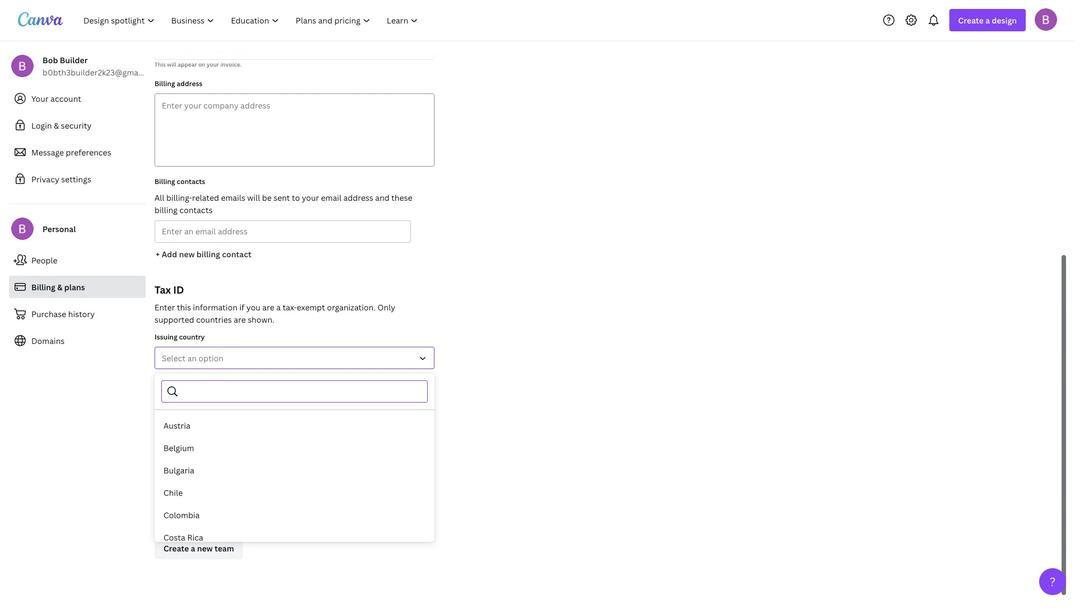 Task type: describe. For each thing, give the bounding box(es) containing it.
billing inside all billing-related emails will be sent to your email address and these billing contacts
[[155, 205, 178, 215]]

account
[[50, 93, 81, 104]]

belgium button
[[155, 437, 435, 460]]

Enter your company name text field
[[162, 38, 427, 59]]

bulgaria option
[[155, 460, 435, 482]]

?
[[1050, 574, 1056, 590]]

your account
[[31, 93, 81, 104]]

billing contacts
[[155, 177, 205, 186]]

supported
[[155, 314, 194, 325]]

you
[[246, 302, 260, 313]]

create a new team
[[164, 544, 234, 554]]

this is the name registered under your tax id.
[[155, 414, 277, 421]]

& for login
[[54, 120, 59, 131]]

list box containing austria
[[155, 415, 435, 605]]

if
[[239, 302, 245, 313]]

? button
[[1039, 569, 1066, 596]]

appear for enter your company name text field
[[178, 60, 197, 68]]

costa rica
[[164, 533, 203, 544]]

Select an option button
[[155, 347, 435, 370]]

team
[[155, 511, 181, 524]]

select an option
[[162, 353, 224, 364]]

belgium
[[164, 443, 194, 454]]

austria
[[164, 421, 190, 432]]

login & security
[[31, 120, 92, 131]]

team
[[215, 544, 234, 554]]

privacy settings
[[31, 174, 91, 185]]

personal
[[43, 224, 76, 234]]

to
[[292, 192, 300, 203]]

address inside all billing-related emails will be sent to your email address and these billing contacts
[[343, 192, 373, 203]]

message preferences
[[31, 147, 111, 158]]

will for enter your tax id text box
[[167, 467, 177, 474]]

sent
[[274, 192, 290, 203]]

this for enter your legal company name text field
[[155, 414, 166, 421]]

chile
[[164, 488, 183, 499]]

people
[[31, 255, 57, 266]]

chile button
[[155, 482, 435, 505]]

billing & plans
[[31, 282, 85, 293]]

your inside all billing-related emails will be sent to your email address and these billing contacts
[[302, 192, 319, 203]]

login & security link
[[9, 114, 146, 137]]

country
[[179, 332, 205, 342]]

b0bth3builder2k23@gmail.com
[[43, 67, 161, 78]]

all
[[155, 192, 164, 203]]

Enter your legal company name text field
[[162, 391, 427, 413]]

message preferences link
[[9, 141, 146, 164]]

only
[[378, 302, 395, 313]]

the
[[173, 414, 182, 421]]

0 vertical spatial address
[[177, 79, 203, 88]]

privacy
[[31, 174, 59, 185]]

tax for tax id
[[155, 428, 165, 437]]

on for enter your company name text field
[[198, 60, 205, 68]]

select
[[162, 353, 186, 364]]

email
[[321, 192, 342, 203]]

this
[[177, 302, 191, 313]]

people link
[[9, 249, 146, 272]]

emails
[[221, 192, 245, 203]]

costa
[[164, 533, 185, 544]]

a for create a design
[[986, 15, 990, 25]]

purchase
[[31, 309, 66, 320]]

these
[[391, 192, 412, 203]]

billing address
[[155, 79, 203, 88]]

tax-
[[283, 302, 297, 313]]

security
[[61, 120, 92, 131]]

+
[[156, 249, 160, 260]]

this for enter your tax id text box
[[155, 467, 166, 474]]

registered
[[200, 414, 227, 421]]

create a new team button
[[155, 538, 243, 560]]

under
[[229, 414, 245, 421]]

settings
[[61, 174, 91, 185]]

billing for billing & plans
[[31, 282, 55, 293]]

is
[[167, 414, 171, 421]]

colombia button
[[155, 505, 435, 527]]

contacts inside all billing-related emails will be sent to your email address and these billing contacts
[[180, 205, 213, 215]]

purchase history link
[[9, 303, 146, 325]]

your account link
[[9, 87, 146, 110]]

bob builder b0bth3builder2k23@gmail.com
[[43, 55, 161, 78]]

rica
[[187, 533, 203, 544]]

Enter your company address text field
[[155, 94, 434, 166]]

costa rica button
[[155, 527, 435, 549]]

id for tax id enter this information if you are a tax-exempt organization. only supported countries are shown.
[[173, 283, 184, 297]]

Enter an email address text field
[[162, 221, 404, 243]]

contact
[[222, 249, 251, 260]]

option
[[199, 353, 224, 364]]

history
[[68, 309, 95, 320]]

tax
[[260, 414, 268, 421]]

belgium option
[[155, 437, 435, 460]]

austria button
[[155, 415, 435, 437]]

colombia option
[[155, 505, 435, 527]]

will for enter your company name text field
[[167, 60, 177, 68]]

colombia
[[164, 511, 200, 521]]

new for billing
[[179, 249, 195, 260]]

this will appear on your invoice. for enter your tax id text box
[[155, 467, 242, 474]]

bulgaria
[[164, 466, 194, 476]]



Task type: locate. For each thing, give the bounding box(es) containing it.
invoice. for enter your company name text field
[[221, 60, 242, 68]]

1 horizontal spatial a
[[276, 302, 281, 313]]

name
[[205, 376, 224, 385], [183, 414, 198, 421]]

create inside create a design dropdown button
[[958, 15, 984, 25]]

enter
[[155, 302, 175, 313]]

2 on from the top
[[198, 467, 205, 474]]

billing for billing address
[[155, 79, 175, 88]]

2 vertical spatial this
[[155, 467, 166, 474]]

message
[[31, 147, 64, 158]]

on up billing address
[[198, 60, 205, 68]]

create for create a new team
[[164, 544, 189, 554]]

0 vertical spatial this
[[155, 60, 166, 68]]

& right login
[[54, 120, 59, 131]]

information
[[193, 302, 238, 313]]

bob
[[43, 55, 58, 65]]

0 vertical spatial this will appear on your invoice.
[[155, 60, 242, 68]]

create a design
[[958, 15, 1017, 25]]

related
[[192, 192, 219, 203]]

are
[[262, 302, 274, 313], [234, 314, 246, 325]]

1 vertical spatial &
[[57, 282, 62, 293]]

id for tax id
[[167, 428, 174, 437]]

id inside tax id enter this information if you are a tax-exempt organization. only supported countries are shown.
[[173, 283, 184, 297]]

plans
[[64, 282, 85, 293]]

design
[[992, 15, 1017, 25]]

1 appear from the top
[[178, 60, 197, 68]]

name down option
[[205, 376, 224, 385]]

0 horizontal spatial create
[[164, 544, 189, 554]]

name right the
[[183, 414, 198, 421]]

list box
[[155, 415, 435, 605]]

issuing country
[[155, 332, 205, 342]]

1 vertical spatial a
[[276, 302, 281, 313]]

are down if
[[234, 314, 246, 325]]

1 vertical spatial name
[[183, 414, 198, 421]]

0 vertical spatial create
[[958, 15, 984, 25]]

1 horizontal spatial address
[[343, 192, 373, 203]]

1 vertical spatial this
[[155, 414, 166, 421]]

0 vertical spatial name
[[205, 376, 224, 385]]

bulgaria button
[[155, 460, 435, 482]]

0 horizontal spatial name
[[183, 414, 198, 421]]

new left team
[[197, 544, 213, 554]]

id.
[[270, 414, 277, 421]]

2 appear from the top
[[178, 467, 197, 474]]

appear for enter your tax id text box
[[178, 467, 197, 474]]

1 vertical spatial contacts
[[180, 205, 213, 215]]

0 vertical spatial on
[[198, 60, 205, 68]]

create for create a design
[[958, 15, 984, 25]]

&
[[54, 120, 59, 131], [57, 282, 62, 293]]

appear
[[178, 60, 197, 68], [178, 467, 197, 474]]

billing down all
[[155, 205, 178, 215]]

this will appear on your invoice. down belgium
[[155, 467, 242, 474]]

0 horizontal spatial address
[[177, 79, 203, 88]]

will left be
[[247, 192, 260, 203]]

login
[[31, 120, 52, 131]]

1 vertical spatial appear
[[178, 467, 197, 474]]

0 vertical spatial contacts
[[177, 177, 205, 186]]

billing
[[155, 79, 175, 88], [155, 177, 175, 186], [31, 282, 55, 293]]

1 horizontal spatial are
[[262, 302, 274, 313]]

chile option
[[155, 482, 435, 505]]

billing for billing contacts
[[155, 177, 175, 186]]

and
[[375, 192, 390, 203]]

preferences
[[66, 147, 111, 158]]

0 vertical spatial new
[[179, 249, 195, 260]]

costa rica option
[[155, 527, 435, 549]]

domains link
[[9, 330, 146, 352]]

1 horizontal spatial billing
[[197, 249, 220, 260]]

on right bulgaria
[[198, 467, 205, 474]]

create a design button
[[950, 9, 1026, 31]]

2 vertical spatial a
[[191, 544, 195, 554]]

this will appear on your invoice.
[[155, 60, 242, 68], [155, 467, 242, 474]]

3 this from the top
[[155, 467, 166, 474]]

this will appear on your invoice. for enter your company name text field
[[155, 60, 242, 68]]

id up this
[[173, 283, 184, 297]]

builder
[[60, 55, 88, 65]]

organization.
[[327, 302, 376, 313]]

tax for tax id enter this information if you are a tax-exempt organization. only supported countries are shown.
[[155, 283, 171, 297]]

are up shown.
[[262, 302, 274, 313]]

legal company name
[[155, 376, 224, 385]]

+ add new billing contact button
[[155, 243, 253, 265]]

on for enter your tax id text box
[[198, 467, 205, 474]]

1 horizontal spatial name
[[205, 376, 224, 385]]

& left plans
[[57, 282, 62, 293]]

0 vertical spatial billing
[[155, 205, 178, 215]]

2 this will appear on your invoice. from the top
[[155, 467, 242, 474]]

be
[[262, 192, 272, 203]]

0 vertical spatial invoice.
[[221, 60, 242, 68]]

tax id enter this information if you are a tax-exempt organization. only supported countries are shown.
[[155, 283, 395, 325]]

this
[[155, 60, 166, 68], [155, 414, 166, 421], [155, 467, 166, 474]]

this left is
[[155, 414, 166, 421]]

0 vertical spatial tax
[[155, 283, 171, 297]]

this up chile
[[155, 467, 166, 474]]

appear up billing address
[[178, 60, 197, 68]]

bob builder image
[[1035, 8, 1057, 31]]

contacts
[[177, 177, 205, 186], [180, 205, 213, 215]]

1 vertical spatial on
[[198, 467, 205, 474]]

1 vertical spatial invoice.
[[221, 467, 242, 474]]

this up billing address
[[155, 60, 166, 68]]

0 vertical spatial a
[[986, 15, 990, 25]]

a inside button
[[191, 544, 195, 554]]

invoice. for enter your tax id text box
[[221, 467, 242, 474]]

1 vertical spatial id
[[167, 428, 174, 437]]

issuing
[[155, 332, 177, 342]]

tax inside tax id enter this information if you are a tax-exempt organization. only supported countries are shown.
[[155, 283, 171, 297]]

0 vertical spatial will
[[167, 60, 177, 68]]

top level navigation element
[[76, 9, 428, 31]]

invoice. down 'top level navigation' element
[[221, 60, 242, 68]]

0 horizontal spatial a
[[191, 544, 195, 554]]

legal
[[155, 376, 172, 385]]

billing left contact
[[197, 249, 220, 260]]

billing
[[155, 205, 178, 215], [197, 249, 220, 260]]

a
[[986, 15, 990, 25], [276, 302, 281, 313], [191, 544, 195, 554]]

0 vertical spatial id
[[173, 283, 184, 297]]

will down belgium
[[167, 467, 177, 474]]

id down is
[[167, 428, 174, 437]]

will
[[167, 60, 177, 68], [247, 192, 260, 203], [167, 467, 177, 474]]

0 vertical spatial are
[[262, 302, 274, 313]]

0 vertical spatial appear
[[178, 60, 197, 68]]

tax id
[[155, 428, 174, 437]]

an
[[187, 353, 197, 364]]

1 invoice. from the top
[[221, 60, 242, 68]]

billing-
[[166, 192, 192, 203]]

1 horizontal spatial new
[[197, 544, 213, 554]]

countries
[[196, 314, 232, 325]]

0 horizontal spatial billing
[[155, 205, 178, 215]]

purchase history
[[31, 309, 95, 320]]

1 vertical spatial billing
[[197, 249, 220, 260]]

domains
[[31, 336, 65, 346]]

1 vertical spatial billing
[[155, 177, 175, 186]]

invoice. right bulgaria
[[221, 467, 242, 474]]

0 vertical spatial billing
[[155, 79, 175, 88]]

billing inside button
[[197, 249, 220, 260]]

1 vertical spatial tax
[[155, 428, 165, 437]]

this for enter your company name text field
[[155, 60, 166, 68]]

add
[[162, 249, 177, 260]]

contacts up billing-
[[177, 177, 205, 186]]

address
[[177, 79, 203, 88], [343, 192, 373, 203]]

1 vertical spatial address
[[343, 192, 373, 203]]

2 vertical spatial billing
[[31, 282, 55, 293]]

appear down belgium
[[178, 467, 197, 474]]

1 this will appear on your invoice. from the top
[[155, 60, 242, 68]]

a left tax-
[[276, 302, 281, 313]]

new for team
[[197, 544, 213, 554]]

contacts down related
[[180, 205, 213, 215]]

id
[[173, 283, 184, 297], [167, 428, 174, 437]]

0 vertical spatial &
[[54, 120, 59, 131]]

& for billing
[[57, 282, 62, 293]]

1 vertical spatial this will appear on your invoice.
[[155, 467, 242, 474]]

1 vertical spatial will
[[247, 192, 260, 203]]

1 vertical spatial new
[[197, 544, 213, 554]]

1 vertical spatial are
[[234, 314, 246, 325]]

1 this from the top
[[155, 60, 166, 68]]

will inside all billing-related emails will be sent to your email address and these billing contacts
[[247, 192, 260, 203]]

exempt
[[297, 302, 325, 313]]

a inside dropdown button
[[986, 15, 990, 25]]

1 on from the top
[[198, 60, 205, 68]]

2 horizontal spatial a
[[986, 15, 990, 25]]

your
[[31, 93, 49, 104]]

a left design
[[986, 15, 990, 25]]

tax up belgium
[[155, 428, 165, 437]]

tax up the enter on the left
[[155, 283, 171, 297]]

shown.
[[248, 314, 274, 325]]

None search field
[[184, 381, 421, 403]]

2 vertical spatial will
[[167, 467, 177, 474]]

invoice.
[[221, 60, 242, 68], [221, 467, 242, 474]]

1 horizontal spatial create
[[958, 15, 984, 25]]

2 this from the top
[[155, 414, 166, 421]]

a for create a new team
[[191, 544, 195, 554]]

your
[[207, 60, 219, 68], [302, 192, 319, 203], [246, 414, 259, 421], [207, 467, 219, 474]]

a inside tax id enter this information if you are a tax-exempt organization. only supported countries are shown.
[[276, 302, 281, 313]]

create inside create a new team button
[[164, 544, 189, 554]]

will up billing address
[[167, 60, 177, 68]]

new right add
[[179, 249, 195, 260]]

2 tax from the top
[[155, 428, 165, 437]]

privacy settings link
[[9, 168, 146, 190]]

+ add new billing contact
[[156, 249, 251, 260]]

tax
[[155, 283, 171, 297], [155, 428, 165, 437]]

this will appear on your invoice. up billing address
[[155, 60, 242, 68]]

all billing-related emails will be sent to your email address and these billing contacts
[[155, 192, 412, 215]]

billing & plans link
[[9, 276, 146, 299]]

austria option
[[155, 415, 435, 437]]

0 horizontal spatial are
[[234, 314, 246, 325]]

1 tax from the top
[[155, 283, 171, 297]]

2 invoice. from the top
[[221, 467, 242, 474]]

1 vertical spatial create
[[164, 544, 189, 554]]

a right costa
[[191, 544, 195, 554]]

0 horizontal spatial new
[[179, 249, 195, 260]]

Enter your tax ID text field
[[162, 444, 427, 465]]



Task type: vqa. For each thing, say whether or not it's contained in the screenshot.
Apps link
no



